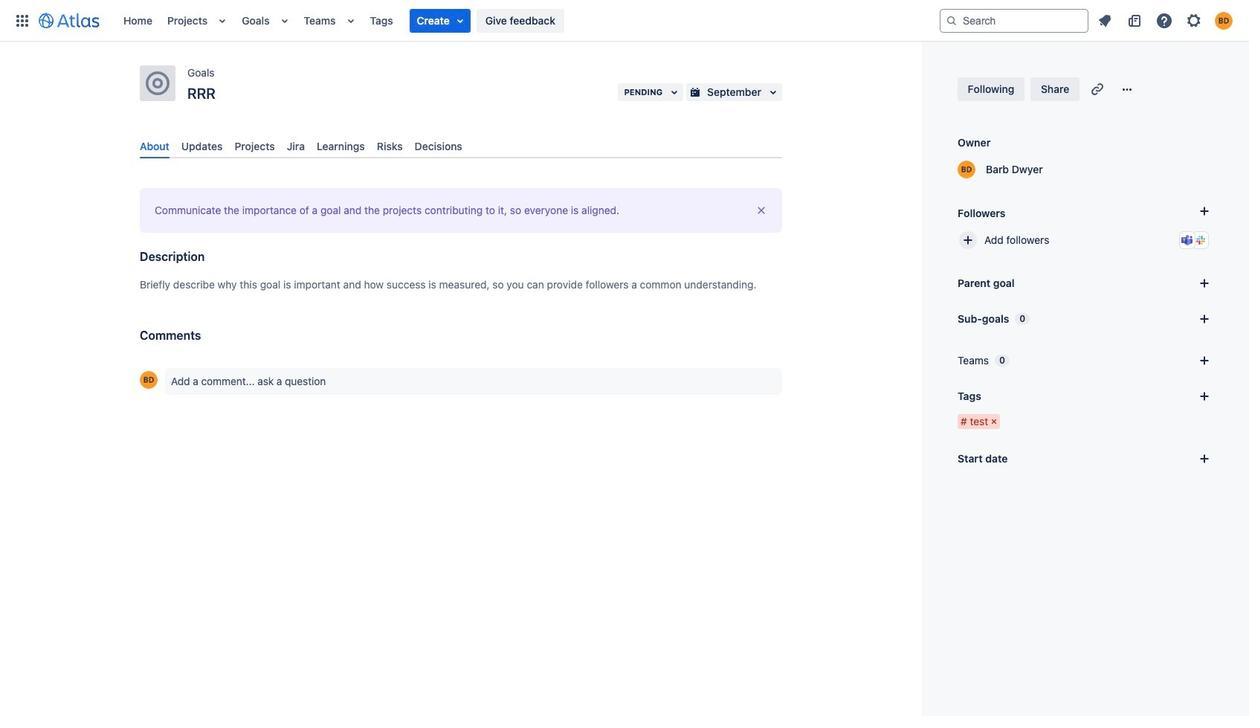Task type: vqa. For each thing, say whether or not it's contained in the screenshot.
Search field
yes



Task type: locate. For each thing, give the bounding box(es) containing it.
list
[[116, 0, 940, 41], [1092, 9, 1241, 32]]

set start date image
[[1196, 450, 1214, 468]]

0 horizontal spatial list
[[116, 0, 940, 41]]

add a follower image
[[1196, 202, 1214, 220]]

settings image
[[1186, 12, 1204, 29]]

slack logo showing nan channels are connected to this goal image
[[1196, 234, 1208, 246]]

add tag image
[[1196, 388, 1214, 405]]

list item inside top element
[[410, 9, 471, 32]]

None search field
[[940, 9, 1089, 32]]

list item
[[410, 9, 471, 32]]

more icon image
[[1119, 80, 1137, 98]]

search image
[[946, 15, 958, 26]]

more information about this user image
[[140, 371, 158, 389]]

switch to... image
[[13, 12, 31, 29]]

tab list
[[134, 134, 789, 159]]

banner
[[0, 0, 1250, 42]]

close banner image
[[756, 205, 768, 217]]

add team image
[[1196, 352, 1214, 370]]



Task type: describe. For each thing, give the bounding box(es) containing it.
msteams logo showing  channels are connected to this goal image
[[1182, 234, 1194, 246]]

1 horizontal spatial list
[[1092, 9, 1241, 32]]

goal icon image
[[146, 71, 170, 95]]

notifications image
[[1097, 12, 1115, 29]]

close tag image
[[989, 416, 1001, 428]]

add follower image
[[960, 231, 978, 249]]

top element
[[9, 0, 940, 41]]

account image
[[1216, 12, 1234, 29]]

help image
[[1156, 12, 1174, 29]]

Search field
[[940, 9, 1089, 32]]



